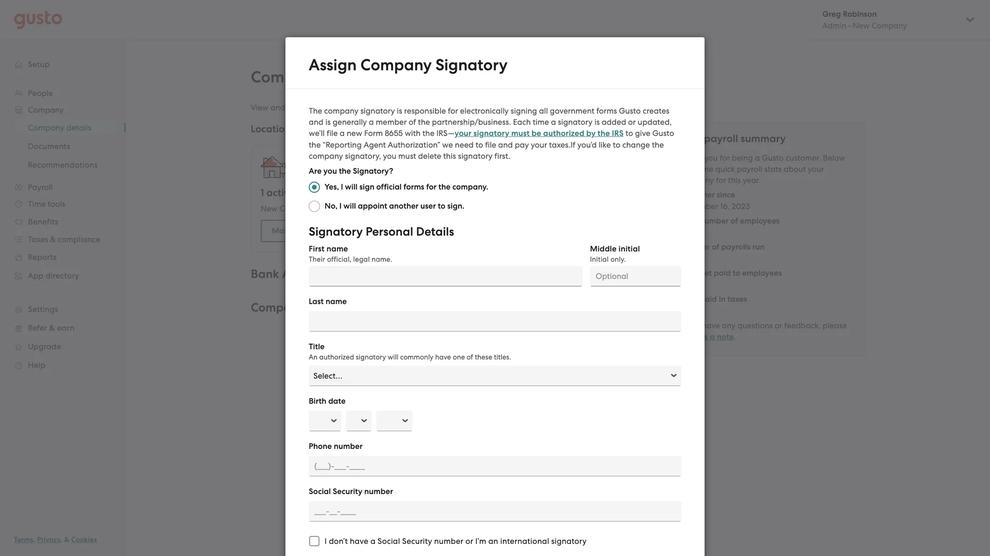 Task type: vqa. For each thing, say whether or not it's contained in the screenshot.
middle Benefits
no



Task type: describe. For each thing, give the bounding box(es) containing it.
2 , from the left
[[61, 536, 63, 544]]

forms inside the company signatory is responsible for electronically signing all government forms gusto creates and is generally a member of the partnership/business. each time a signatory is added or updated, we'll file a new form 8655 with the irs—
[[597, 106, 617, 116]]

phone number
[[309, 442, 363, 451]]

business
[[322, 103, 353, 112]]

bank
[[432, 103, 451, 112]]

number inside list
[[700, 216, 729, 226]]

a up form
[[369, 117, 374, 127]]

are you the signatory?
[[309, 166, 393, 176]]

a inside if you have any questions or feedback, please send us a note .
[[710, 332, 715, 342]]

new
[[347, 129, 362, 138]]

signatory up first
[[309, 224, 363, 239]]

number
[[680, 242, 710, 252]]

an
[[309, 353, 318, 361]]

the inside if you'd like to change the company signatory, you must delete this signatory first.
[[652, 140, 664, 150]]

or inside the company signatory is responsible for electronically signing all government forms gusto creates and is generally a member of the partnership/business. each time a signatory is added or updated, we'll file a new form 8655 with the irs—
[[628, 117, 636, 127]]

pay
[[515, 140, 529, 150]]

home image
[[14, 10, 62, 29]]

manage
[[272, 226, 304, 236]]

about
[[784, 164, 806, 174]]

2023
[[732, 202, 750, 211]]

Yes, I will sign official forms for the company. radio
[[309, 182, 320, 193]]

company inside the thank you for being a gusto customer. below are some quick payroll stats about your company for this year.
[[680, 176, 714, 185]]

the up 'like'
[[598, 129, 610, 138]]

summary
[[741, 132, 786, 145]]

added
[[602, 117, 626, 127]]

we'll
[[309, 129, 325, 138]]

the inside the to give gusto the "reporting agent authorization" we need to file and pay your taxes.
[[309, 140, 321, 150]]

no,
[[325, 201, 338, 211]]

run
[[753, 242, 765, 252]]

delete
[[418, 151, 441, 161]]

if you have any questions or feedback, please send us a note .
[[680, 321, 847, 342]]

to right need
[[476, 140, 483, 150]]

new
[[261, 204, 278, 213]]

need
[[455, 140, 474, 150]]

irs—
[[437, 129, 455, 138]]

8655
[[385, 129, 403, 138]]

please
[[823, 321, 847, 330]]

middle initial initial only.
[[590, 244, 640, 264]]

by
[[586, 129, 596, 138]]

updated,
[[638, 117, 672, 127]]

of inside title an authorized signatory will commonly have one of these titles.
[[467, 353, 473, 361]]

agent
[[364, 140, 386, 150]]

your signatory must be authorized by the irs link
[[455, 129, 624, 138]]

new company has 1 active company location in 1 state
[[261, 204, 461, 213]]

sign
[[359, 182, 374, 192]]

view and edit your business locations, connected bank accounts for payroll, and company signatories.
[[251, 103, 625, 112]]

of left payrolls
[[712, 242, 719, 252]]

manage your company locations link
[[261, 220, 418, 242]]

signatory down last name
[[329, 320, 364, 329]]

and right the "view"
[[271, 103, 285, 112]]

I don't have a Social Security number or I'm an international signatory checkbox
[[304, 531, 325, 551]]

no, i will appoint another user to sign.
[[325, 201, 465, 211]]

time
[[533, 117, 549, 127]]

to give gusto the "reporting agent authorization" we need to file and pay your taxes.
[[309, 129, 674, 150]]

1 vertical spatial security
[[402, 537, 432, 546]]

like
[[599, 140, 611, 150]]

legal
[[353, 255, 370, 264]]

commonly
[[400, 353, 434, 361]]

any
[[722, 321, 736, 330]]

official
[[376, 182, 402, 192]]

1 horizontal spatial must
[[511, 129, 530, 138]]

send
[[680, 332, 698, 342]]

have for send
[[702, 321, 720, 330]]

are
[[309, 166, 322, 176]]

signatory up title
[[307, 300, 361, 315]]

0 vertical spatial social
[[309, 487, 331, 496]]

of down 2023
[[731, 216, 738, 226]]

total for total number of employees
[[680, 216, 698, 226]]

1 horizontal spatial location
[[397, 204, 427, 213]]

birth date
[[309, 396, 346, 406]]

company up first name their official, legal name.
[[325, 226, 360, 236]]

1 horizontal spatial is
[[397, 106, 402, 116]]

0 horizontal spatial active
[[267, 187, 295, 199]]

don't
[[329, 537, 348, 546]]

company up the "view"
[[251, 68, 322, 87]]

"reporting
[[323, 140, 362, 150]]

account menu element
[[810, 0, 976, 40]]

number of payrolls run
[[680, 242, 765, 252]]

all
[[539, 106, 548, 116]]

company up time on the top right
[[546, 103, 581, 112]]

signatory up if you'd like to change the company signatory, you must delete this signatory first.
[[474, 129, 509, 138]]

we
[[442, 140, 453, 150]]

2 vertical spatial i
[[325, 537, 327, 546]]

another
[[389, 201, 419, 211]]

2 horizontal spatial 1
[[438, 204, 440, 213]]

signing
[[511, 106, 537, 116]]

company up title
[[291, 320, 327, 329]]

edit button
[[631, 320, 656, 331]]

personal
[[366, 224, 413, 239]]

authorization"
[[388, 140, 440, 150]]

0 horizontal spatial location
[[343, 187, 381, 199]]

customer since november 16, 2023
[[680, 190, 750, 211]]

your payroll summary
[[680, 132, 786, 145]]

title
[[309, 342, 325, 352]]

0 vertical spatial employees
[[740, 216, 780, 226]]

company details
[[251, 68, 377, 87]]

below
[[823, 153, 845, 163]]

paid inside the total paid in taxes $0.00
[[700, 294, 717, 304]]

to right "irs" at the top right of page
[[626, 129, 633, 138]]

1 horizontal spatial authorized
[[543, 129, 584, 138]]

1 horizontal spatial 1
[[332, 204, 335, 213]]

you'd
[[577, 140, 597, 150]]

each
[[513, 117, 531, 127]]

locations,
[[354, 103, 390, 112]]

if for this
[[571, 140, 576, 150]]

of inside the company signatory is responsible for electronically signing all government forms gusto creates and is generally a member of the partnership/business. each time a signatory is added or updated, we'll file a new form 8655 with the irs—
[[409, 117, 416, 127]]

total number of employees
[[680, 216, 780, 226]]

a up the "reporting
[[340, 129, 345, 138]]

company.
[[452, 182, 488, 192]]

0 vertical spatial edit
[[287, 103, 301, 112]]

government
[[550, 106, 595, 116]]

since
[[717, 190, 735, 200]]

the up sign.
[[439, 182, 451, 192]]

your up first
[[306, 226, 323, 236]]

you for thank you for being a gusto customer. below are some quick payroll stats about your company for this year.
[[704, 153, 718, 163]]

total for total net paid to employees $0.00
[[680, 268, 698, 278]]

note
[[717, 332, 734, 342]]

feedback,
[[784, 321, 821, 330]]

signatory inside title an authorized signatory will commonly have one of these titles.
[[356, 353, 386, 361]]

total paid in taxes $0.00
[[680, 294, 747, 315]]

your left business
[[303, 103, 320, 112]]

accounts
[[453, 103, 486, 112]]

give
[[635, 129, 650, 138]]

a right time on the top right
[[551, 117, 556, 127]]

0 horizontal spatial is
[[325, 117, 331, 127]]

company down bank
[[251, 300, 304, 315]]

cookies
[[71, 536, 97, 544]]

payrolls
[[721, 242, 751, 252]]

view
[[251, 103, 269, 112]]

state
[[442, 204, 461, 213]]

have for i'm
[[350, 537, 368, 546]]

signatory up accounts
[[436, 55, 508, 75]]

company inside if you'd like to change the company signatory, you must delete this signatory first.
[[309, 151, 343, 161]]

customer.
[[786, 153, 821, 163]]

for left payroll,
[[488, 103, 498, 112]]

$0.00 inside the total paid in taxes $0.00
[[680, 306, 701, 315]]

i for no,
[[339, 201, 342, 211]]



Task type: locate. For each thing, give the bounding box(es) containing it.
0 horizontal spatial social
[[309, 487, 331, 496]]

privacy
[[37, 536, 61, 544]]

1 vertical spatial company signatory
[[291, 320, 364, 329]]

1 vertical spatial details
[[416, 224, 454, 239]]

1 horizontal spatial have
[[435, 353, 451, 361]]

total down november
[[680, 216, 698, 226]]

0 horizontal spatial forms
[[404, 182, 424, 192]]

company signatory down last name
[[291, 320, 364, 329]]

1 horizontal spatial gusto
[[652, 129, 674, 138]]

taxes.
[[549, 140, 571, 150]]

0 vertical spatial $0.00
[[680, 280, 701, 289]]

edit inside 'button'
[[642, 320, 656, 330]]

3 total from the top
[[680, 294, 698, 304]]

name for first
[[327, 244, 348, 254]]

company up locations
[[361, 204, 395, 213]]

is up by
[[595, 117, 600, 127]]

and down the
[[309, 117, 323, 127]]

must
[[511, 129, 530, 138], [398, 151, 416, 161]]

for up quick
[[720, 153, 730, 163]]

0 horizontal spatial ,
[[33, 536, 35, 544]]

0 vertical spatial or
[[628, 117, 636, 127]]

sign.
[[447, 201, 465, 211]]

payroll up "being"
[[704, 132, 738, 145]]

to inside if you'd like to change the company signatory, you must delete this signatory first.
[[613, 140, 620, 150]]

1 vertical spatial employees
[[742, 268, 782, 278]]

0 horizontal spatial in
[[429, 204, 436, 213]]

a right us
[[710, 332, 715, 342]]

, left "privacy"
[[33, 536, 35, 544]]

have inside if you have any questions or feedback, please send us a note .
[[702, 321, 720, 330]]

the
[[309, 106, 322, 116]]

0 horizontal spatial gusto
[[619, 106, 641, 116]]

0 horizontal spatial authorized
[[319, 353, 354, 361]]

signatory left commonly
[[356, 353, 386, 361]]

details up business
[[326, 68, 377, 87]]

of right one
[[467, 353, 473, 361]]

Phone number text field
[[309, 456, 681, 476]]

0 vertical spatial active
[[267, 187, 295, 199]]

signatory down need
[[458, 151, 493, 161]]

0 horizontal spatial have
[[350, 537, 368, 546]]

1 horizontal spatial social
[[378, 537, 400, 546]]

i for yes,
[[341, 182, 343, 192]]

first.
[[495, 151, 510, 161]]

your
[[303, 103, 320, 112], [455, 129, 472, 138], [531, 140, 547, 150], [808, 164, 824, 174], [306, 226, 323, 236]]

0 vertical spatial company signatory
[[251, 300, 361, 315]]

1 up new at the left of the page
[[261, 187, 264, 199]]

if up the send at right
[[680, 321, 685, 330]]

this down quick
[[728, 176, 741, 185]]

your
[[680, 132, 702, 145]]

is up member
[[397, 106, 402, 116]]

if for note
[[680, 321, 685, 330]]

title an authorized signatory will commonly have one of these titles.
[[309, 342, 511, 361]]

active up new at the left of the page
[[267, 187, 295, 199]]

if
[[571, 140, 576, 150], [680, 321, 685, 330]]

1 vertical spatial active
[[337, 204, 359, 213]]

have up send us a note link
[[702, 321, 720, 330]]

employees
[[740, 216, 780, 226], [742, 268, 782, 278]]

1 $0.00 from the top
[[680, 280, 701, 289]]

file up first. at the top of page
[[485, 140, 496, 150]]

will left sign
[[345, 182, 358, 192]]

employees down run
[[742, 268, 782, 278]]

questions
[[738, 321, 773, 330]]

1 vertical spatial i
[[339, 201, 342, 211]]

the right with
[[423, 129, 435, 138]]

only.
[[611, 255, 626, 264]]

1 horizontal spatial active
[[337, 204, 359, 213]]

0 vertical spatial authorized
[[543, 129, 584, 138]]

location down yes, i will sign official forms for the company.
[[397, 204, 427, 213]]

company inside the company signatory is responsible for electronically signing all government forms gusto creates and is generally a member of the partnership/business. each time a signatory is added or updated, we'll file a new form 8655 with the irs—
[[324, 106, 358, 116]]

company signatory down accounts
[[251, 300, 361, 315]]

1
[[261, 187, 264, 199], [332, 204, 335, 213], [438, 204, 440, 213]]

gusto up added
[[619, 106, 641, 116]]

gusto down updated,
[[652, 129, 674, 138]]

or right questions
[[775, 321, 782, 330]]

1 vertical spatial paid
[[700, 294, 717, 304]]

1 horizontal spatial ,
[[61, 536, 63, 544]]

0 horizontal spatial file
[[327, 129, 338, 138]]

payroll up year.
[[737, 164, 762, 174]]

or up the give on the top
[[628, 117, 636, 127]]

0 vertical spatial file
[[327, 129, 338, 138]]

and inside the to give gusto the "reporting agent authorization" we need to file and pay your taxes.
[[498, 140, 513, 150]]

2 horizontal spatial or
[[775, 321, 782, 330]]

phone
[[309, 442, 332, 451]]

company
[[546, 103, 581, 112], [324, 106, 358, 116], [309, 151, 343, 161], [680, 176, 714, 185], [297, 187, 340, 199], [361, 204, 395, 213], [325, 226, 360, 236]]

0 vertical spatial will
[[345, 182, 358, 192]]

0 vertical spatial forms
[[597, 106, 617, 116]]

gusto inside the to give gusto the "reporting agent authorization" we need to file and pay your taxes.
[[652, 129, 674, 138]]

if inside if you'd like to change the company signatory, you must delete this signatory first.
[[571, 140, 576, 150]]

paid inside total net paid to employees $0.00
[[714, 268, 731, 278]]

gusto inside the company signatory is responsible for electronically signing all government forms gusto creates and is generally a member of the partnership/business. each time a signatory is added or updated, we'll file a new form 8655 with the irs—
[[619, 106, 641, 116]]

name up official,
[[327, 244, 348, 254]]

the up yes,
[[339, 166, 351, 176]]

1 right user
[[438, 204, 440, 213]]

1 vertical spatial if
[[680, 321, 685, 330]]

this inside the thank you for being a gusto customer. below are some quick payroll stats about your company for this year.
[[728, 176, 741, 185]]

must down authorization"
[[398, 151, 416, 161]]

official,
[[327, 255, 352, 264]]

1 horizontal spatial if
[[680, 321, 685, 330]]

0 vertical spatial i
[[341, 182, 343, 192]]

document
[[286, 37, 705, 556]]

0 horizontal spatial details
[[326, 68, 377, 87]]

2 horizontal spatial is
[[595, 117, 600, 127]]

locations
[[362, 226, 396, 236]]

terms , privacy , & cookies
[[14, 536, 97, 544]]

name.
[[372, 255, 392, 264]]

of up with
[[409, 117, 416, 127]]

active up manage your company locations link
[[337, 204, 359, 213]]

have left one
[[435, 353, 451, 361]]

has
[[317, 204, 330, 213]]

or
[[628, 117, 636, 127], [775, 321, 782, 330], [466, 537, 473, 546]]

to
[[626, 129, 633, 138], [476, 140, 483, 150], [613, 140, 620, 150], [438, 201, 446, 211], [733, 268, 740, 278]]

cookies button
[[71, 534, 97, 545]]

creates
[[643, 106, 670, 116]]

company up manage
[[280, 204, 315, 213]]

first name their official, legal name.
[[309, 244, 392, 264]]

assign
[[309, 55, 357, 75]]

0 vertical spatial name
[[327, 244, 348, 254]]

0 horizontal spatial edit
[[287, 103, 301, 112]]

1 horizontal spatial forms
[[597, 106, 617, 116]]

0 vertical spatial paid
[[714, 268, 731, 278]]

authorized inside title an authorized signatory will commonly have one of these titles.
[[319, 353, 354, 361]]

with
[[405, 129, 421, 138]]

total inside total net paid to employees $0.00
[[680, 268, 698, 278]]

1 horizontal spatial edit
[[642, 320, 656, 330]]

1 vertical spatial in
[[719, 294, 726, 304]]

for up partnership/business. on the top of the page
[[448, 106, 458, 116]]

details down user
[[416, 224, 454, 239]]

company up connected
[[360, 55, 432, 75]]

bank accounts
[[251, 267, 332, 281]]

2 horizontal spatial gusto
[[762, 153, 784, 163]]

thank
[[680, 153, 702, 163]]

1 active company location
[[261, 187, 381, 199]]

will right no,
[[344, 201, 356, 211]]

appoint
[[358, 201, 387, 211]]

0 vertical spatial payroll
[[704, 132, 738, 145]]

active
[[267, 187, 295, 199], [337, 204, 359, 213]]

signatory right the international
[[551, 537, 587, 546]]

0 horizontal spatial 1
[[261, 187, 264, 199]]

payroll,
[[500, 103, 528, 112]]

will for appoint
[[344, 201, 356, 211]]

signatory down government
[[558, 117, 593, 127]]

in inside the total paid in taxes $0.00
[[719, 294, 726, 304]]

send us a note link
[[680, 332, 734, 342]]

signatory up member
[[360, 106, 395, 116]]

name right last
[[326, 297, 347, 306]]

user
[[420, 201, 436, 211]]

a inside the thank you for being a gusto customer. below are some quick payroll stats about your company for this year.
[[755, 153, 760, 163]]

you right are
[[323, 166, 337, 176]]

location
[[343, 187, 381, 199], [397, 204, 427, 213]]

file inside the company signatory is responsible for electronically signing all government forms gusto creates and is generally a member of the partnership/business. each time a signatory is added or updated, we'll file a new form 8655 with the irs—
[[327, 129, 338, 138]]

details inside document
[[416, 224, 454, 239]]

terms link
[[14, 536, 33, 544]]

2 $0.00 from the top
[[680, 306, 701, 315]]

No, I will appoint another user to sign. radio
[[309, 201, 320, 212]]

0 horizontal spatial this
[[443, 151, 456, 161]]

1 horizontal spatial details
[[416, 224, 454, 239]]

0 vertical spatial security
[[333, 487, 362, 496]]

your down customer. at the top right of the page
[[808, 164, 824, 174]]

form
[[364, 129, 383, 138]]

total up the send at right
[[680, 294, 698, 304]]

to down payrolls
[[733, 268, 740, 278]]

company up generally
[[324, 106, 358, 116]]

First name field
[[309, 266, 583, 286]]

responsible
[[404, 106, 446, 116]]

authorized up the taxes.
[[543, 129, 584, 138]]

0 vertical spatial gusto
[[619, 106, 641, 116]]

1 vertical spatial edit
[[642, 320, 656, 330]]

forms up added
[[597, 106, 617, 116]]

being
[[732, 153, 753, 163]]

1 vertical spatial this
[[728, 176, 741, 185]]

to down "irs" at the top right of page
[[613, 140, 620, 150]]

Middle initial field
[[590, 266, 681, 286]]

change
[[622, 140, 650, 150]]

and inside the company signatory is responsible for electronically signing all government forms gusto creates and is generally a member of the partnership/business. each time a signatory is added or updated, we'll file a new form 8655 with the irs—
[[309, 117, 323, 127]]

0 horizontal spatial security
[[333, 487, 362, 496]]

1 horizontal spatial file
[[485, 140, 496, 150]]

2 vertical spatial have
[[350, 537, 368, 546]]

1 vertical spatial authorized
[[319, 353, 354, 361]]

1 total from the top
[[680, 216, 698, 226]]

0 horizontal spatial or
[[466, 537, 473, 546]]

document containing assign
[[286, 37, 705, 556]]

i right yes,
[[341, 182, 343, 192]]

2 vertical spatial total
[[680, 294, 698, 304]]

for down quick
[[716, 176, 726, 185]]

must inside if you'd like to change the company signatory, you must delete this signatory first.
[[398, 151, 416, 161]]

you for if you have any questions or feedback, please send us a note .
[[687, 321, 700, 330]]

0 horizontal spatial if
[[571, 140, 576, 150]]

1 vertical spatial have
[[435, 353, 451, 361]]

and up time on the top right
[[530, 103, 544, 112]]

to inside total net paid to employees $0.00
[[733, 268, 740, 278]]

list containing customer since
[[680, 190, 856, 316]]

are
[[680, 164, 692, 174]]

total inside the total paid in taxes $0.00
[[680, 294, 698, 304]]

Social Security number text field
[[309, 501, 681, 522]]

0 vertical spatial if
[[571, 140, 576, 150]]

company up no, i will appoint another user to sign. option
[[297, 187, 340, 199]]

company down some
[[680, 176, 714, 185]]

last
[[309, 297, 324, 306]]

you down agent
[[383, 151, 396, 161]]

company
[[360, 55, 432, 75], [251, 68, 322, 87], [280, 204, 315, 213], [251, 300, 304, 315], [291, 320, 327, 329]]

authorized down title
[[319, 353, 354, 361]]

forms
[[597, 106, 617, 116], [404, 182, 424, 192]]

taxes
[[728, 294, 747, 304]]

for inside the company signatory is responsible for electronically signing all government forms gusto creates and is generally a member of the partnership/business. each time a signatory is added or updated, we'll file a new form 8655 with the irs—
[[448, 106, 458, 116]]

Last name text field
[[309, 311, 681, 332]]

privacy link
[[37, 536, 61, 544]]

1 vertical spatial payroll
[[737, 164, 762, 174]]

employees down 2023
[[740, 216, 780, 226]]

or inside if you have any questions or feedback, please send us a note .
[[775, 321, 782, 330]]

for up user
[[426, 182, 437, 192]]

is down business
[[325, 117, 331, 127]]

1 vertical spatial gusto
[[652, 129, 674, 138]]

must up pay
[[511, 129, 530, 138]]

1 vertical spatial total
[[680, 268, 698, 278]]

company up are
[[309, 151, 343, 161]]

year.
[[743, 176, 761, 185]]

paid down net
[[700, 294, 717, 304]]

you inside if you'd like to change the company signatory, you must delete this signatory first.
[[383, 151, 396, 161]]

name inside first name their official, legal name.
[[327, 244, 348, 254]]

number
[[700, 216, 729, 226], [334, 442, 363, 451], [364, 487, 393, 496], [434, 537, 464, 546]]

1 horizontal spatial security
[[402, 537, 432, 546]]

1 vertical spatial $0.00
[[680, 306, 701, 315]]

list
[[680, 190, 856, 316]]

initial
[[619, 244, 640, 254]]

these
[[475, 353, 492, 361]]

$0.00 down net
[[680, 280, 701, 289]]

company inside document
[[360, 55, 432, 75]]

their
[[309, 255, 325, 264]]

a
[[369, 117, 374, 127], [551, 117, 556, 127], [340, 129, 345, 138], [755, 153, 760, 163], [710, 332, 715, 342], [370, 537, 376, 546]]

$0.00
[[680, 280, 701, 289], [680, 306, 701, 315]]

a right don't
[[370, 537, 376, 546]]

name for last
[[326, 297, 347, 306]]

or left i'm
[[466, 537, 473, 546]]

total left net
[[680, 268, 698, 278]]

1 vertical spatial will
[[344, 201, 356, 211]]

if left you'd at the top right of page
[[571, 140, 576, 150]]

stats
[[764, 164, 782, 174]]

0 vertical spatial location
[[343, 187, 381, 199]]

1 vertical spatial location
[[397, 204, 427, 213]]

will left commonly
[[388, 353, 398, 361]]

, left &
[[61, 536, 63, 544]]

you inside the thank you for being a gusto customer. below are some quick payroll stats about your company for this year.
[[704, 153, 718, 163]]

paid right net
[[714, 268, 731, 278]]

this inside if you'd like to change the company signatory, you must delete this signatory first.
[[443, 151, 456, 161]]

1 vertical spatial forms
[[404, 182, 424, 192]]

payroll inside the thank you for being a gusto customer. below are some quick payroll stats about your company for this year.
[[737, 164, 762, 174]]

your inside the thank you for being a gusto customer. below are some quick payroll stats about your company for this year.
[[808, 164, 824, 174]]

yes,
[[325, 182, 339, 192]]

edit
[[287, 103, 301, 112], [642, 320, 656, 330]]

will inside title an authorized signatory will commonly have one of these titles.
[[388, 353, 398, 361]]

the down responsible
[[418, 117, 430, 127]]

1 horizontal spatial or
[[628, 117, 636, 127]]

0 vertical spatial this
[[443, 151, 456, 161]]

location up new company has 1 active company location in 1 state
[[343, 187, 381, 199]]

2 vertical spatial gusto
[[762, 153, 784, 163]]

employees inside total net paid to employees $0.00
[[742, 268, 782, 278]]

connected
[[392, 103, 430, 112]]

0 vertical spatial details
[[326, 68, 377, 87]]

signatory inside if you'd like to change the company signatory, you must delete this signatory first.
[[458, 151, 493, 161]]

the right change
[[652, 140, 664, 150]]

your inside the to give gusto the "reporting agent authorization" we need to file and pay your taxes.
[[531, 140, 547, 150]]

your down your signatory must be authorized by the irs
[[531, 140, 547, 150]]

a right "being"
[[755, 153, 760, 163]]

you up the send at right
[[687, 321, 700, 330]]

have right don't
[[350, 537, 368, 546]]

i don't have a social security number or i'm an international signatory
[[325, 537, 587, 546]]

1 vertical spatial social
[[378, 537, 400, 546]]

1 vertical spatial or
[[775, 321, 782, 330]]

2 horizontal spatial have
[[702, 321, 720, 330]]

1 horizontal spatial in
[[719, 294, 726, 304]]

paid
[[714, 268, 731, 278], [700, 294, 717, 304]]

1 right has
[[332, 204, 335, 213]]

.
[[734, 332, 736, 341]]

partnership/business.
[[432, 117, 511, 127]]

1 vertical spatial name
[[326, 297, 347, 306]]

i right no,
[[339, 201, 342, 211]]

2 vertical spatial will
[[388, 353, 398, 361]]

to right user
[[438, 201, 446, 211]]

one
[[453, 353, 465, 361]]

1 horizontal spatial this
[[728, 176, 741, 185]]

0 vertical spatial in
[[429, 204, 436, 213]]

0 vertical spatial have
[[702, 321, 720, 330]]

the down we'll
[[309, 140, 321, 150]]

1 vertical spatial must
[[398, 151, 416, 161]]

net
[[700, 268, 712, 278]]

file inside the to give gusto the "reporting agent authorization" we need to file and pay your taxes.
[[485, 140, 496, 150]]

birth
[[309, 396, 326, 406]]

us
[[700, 332, 708, 342]]

total for total paid in taxes $0.00
[[680, 294, 698, 304]]

you for are you the signatory?
[[323, 166, 337, 176]]

gusto inside the thank you for being a gusto customer. below are some quick payroll stats about your company for this year.
[[762, 153, 784, 163]]

1 vertical spatial file
[[485, 140, 496, 150]]

2 total from the top
[[680, 268, 698, 278]]

2 vertical spatial or
[[466, 537, 473, 546]]

have inside title an authorized signatory will commonly have one of these titles.
[[435, 353, 451, 361]]

1 , from the left
[[33, 536, 35, 544]]

forms up another
[[404, 182, 424, 192]]

if you'd like to change the company signatory, you must delete this signatory first.
[[309, 140, 664, 161]]

irs
[[612, 129, 624, 138]]

0 vertical spatial must
[[511, 129, 530, 138]]

0 vertical spatial total
[[680, 216, 698, 226]]

will for sign
[[345, 182, 358, 192]]

if inside if you have any questions or feedback, please send us a note .
[[680, 321, 685, 330]]

your up need
[[455, 129, 472, 138]]

0 horizontal spatial must
[[398, 151, 416, 161]]

authorized
[[543, 129, 584, 138], [319, 353, 354, 361]]

$0.00 inside total net paid to employees $0.00
[[680, 280, 701, 289]]

you inside if you have any questions or feedback, please send us a note .
[[687, 321, 700, 330]]



